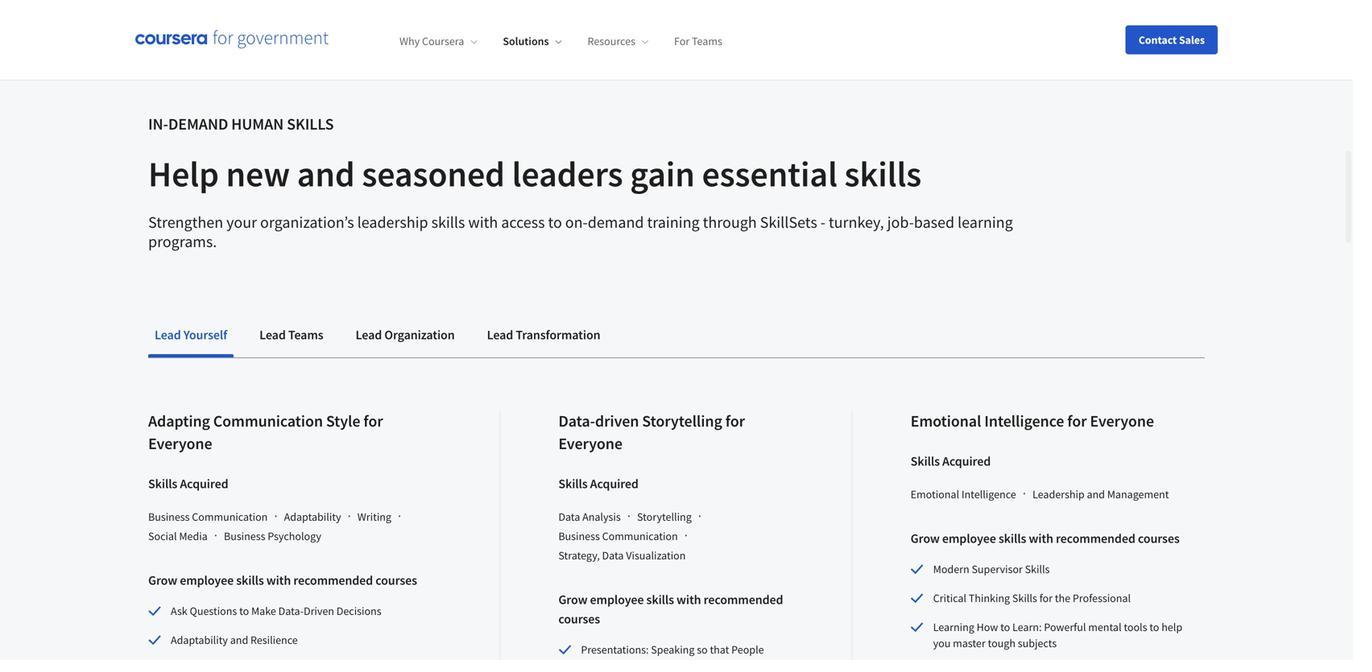 Task type: vqa. For each thing, say whether or not it's contained in the screenshot.
Banner 'navigation'
no



Task type: locate. For each thing, give the bounding box(es) containing it.
and
[[297, 151, 355, 196], [1087, 488, 1106, 502], [230, 633, 248, 648]]

strengthen your organization's leadership skills with access to on-demand training through skillsets - turnkey, job-based learning programs.
[[148, 212, 1013, 252]]

0 horizontal spatial recommended
[[294, 573, 373, 589]]

lead for lead transformation
[[487, 327, 513, 343]]

skills acquired for data-driven storytelling for everyone
[[559, 476, 639, 492]]

acquired up emotional intelligence
[[943, 454, 991, 470]]

1 vertical spatial communication
[[192, 510, 268, 525]]

courses inside grow employee skills with recommended courses
[[559, 612, 600, 628]]

recommended down leadership and management
[[1056, 531, 1136, 547]]

teams inside 'button'
[[288, 327, 324, 343]]

emotional up emotional intelligence
[[911, 411, 982, 432]]

employee up presentations:
[[590, 592, 644, 608]]

for
[[364, 411, 383, 432], [726, 411, 745, 432], [1068, 411, 1087, 432], [1040, 591, 1053, 606]]

0 horizontal spatial employee
[[180, 573, 234, 589]]

1 lead from the left
[[155, 327, 181, 343]]

3 lead from the left
[[356, 327, 382, 343]]

2 vertical spatial recommended
[[704, 592, 784, 608]]

everyone up management
[[1091, 411, 1155, 432]]

1 vertical spatial employee
[[180, 573, 234, 589]]

data-
[[559, 411, 595, 432], [279, 604, 304, 619]]

0 horizontal spatial teams
[[288, 327, 324, 343]]

1 horizontal spatial data-
[[559, 411, 595, 432]]

skills acquired for adapting communication style for everyone
[[148, 476, 228, 492]]

0 vertical spatial grow
[[911, 531, 940, 547]]

acquired up business communication
[[180, 476, 228, 492]]

2 horizontal spatial and
[[1087, 488, 1106, 502]]

skills up learn:
[[1013, 591, 1038, 606]]

solutions link
[[503, 34, 562, 49]]

1 horizontal spatial business
[[224, 529, 265, 544]]

skills
[[287, 114, 334, 134], [911, 454, 940, 470], [148, 476, 177, 492], [559, 476, 588, 492], [1025, 562, 1050, 577], [1013, 591, 1038, 606]]

to inside the strengthen your organization's leadership skills with access to on-demand training through skillsets - turnkey, job-based learning programs.
[[548, 212, 562, 232]]

writing
[[358, 510, 392, 525]]

storytelling up visualization
[[637, 510, 692, 525]]

communication inside adapting communication style for everyone
[[213, 411, 323, 432]]

0 horizontal spatial grow
[[148, 573, 177, 589]]

with down leadership
[[1029, 531, 1054, 547]]

0 horizontal spatial skills acquired
[[148, 476, 228, 492]]

1 vertical spatial courses
[[376, 573, 417, 589]]

for inside adapting communication style for everyone
[[364, 411, 383, 432]]

1 horizontal spatial courses
[[559, 612, 600, 628]]

employee up modern
[[943, 531, 997, 547]]

lead left organization
[[356, 327, 382, 343]]

demand
[[168, 114, 228, 134]]

1 horizontal spatial adaptability
[[284, 510, 341, 525]]

storytelling right 'driven'
[[642, 411, 723, 432]]

2 horizontal spatial recommended
[[1056, 531, 1136, 547]]

emotional for emotional intelligence for everyone
[[911, 411, 982, 432]]

strategy,
[[559, 549, 600, 563]]

0 vertical spatial and
[[297, 151, 355, 196]]

0 horizontal spatial courses
[[376, 573, 417, 589]]

business communication
[[148, 510, 268, 525]]

lead teams button
[[253, 316, 330, 355]]

skills acquired up emotional intelligence
[[911, 454, 991, 470]]

2 vertical spatial grow
[[559, 592, 588, 608]]

skills acquired
[[911, 454, 991, 470], [148, 476, 228, 492], [559, 476, 639, 492]]

business inside 'storytelling business communication strategy, data visualization'
[[559, 529, 600, 544]]

acquired for adapting
[[180, 476, 228, 492]]

0 vertical spatial emotional
[[911, 411, 982, 432]]

grow employee skills with recommended courses down leadership
[[911, 531, 1180, 547]]

through
[[703, 212, 757, 232]]

business up social
[[148, 510, 190, 525]]

adaptability up psychology
[[284, 510, 341, 525]]

thinking
[[969, 591, 1011, 606]]

on-
[[566, 212, 588, 232]]

solutions
[[503, 34, 549, 49]]

data right "strategy," in the bottom left of the page
[[602, 549, 624, 563]]

1 horizontal spatial employee
[[590, 592, 644, 608]]

skills up 'make'
[[236, 573, 264, 589]]

everyone
[[1091, 411, 1155, 432], [148, 434, 212, 454], [559, 434, 623, 454]]

lead yourself button
[[148, 316, 234, 355]]

2 horizontal spatial grow employee skills with recommended courses
[[911, 531, 1180, 547]]

business up "strategy," in the bottom left of the page
[[559, 529, 600, 544]]

data inside 'storytelling business communication strategy, data visualization'
[[602, 549, 624, 563]]

-
[[821, 212, 826, 232]]

grow employee skills with recommended courses up speaking
[[559, 592, 784, 628]]

grow up modern
[[911, 531, 940, 547]]

everyone down the adapting
[[148, 434, 212, 454]]

make
[[251, 604, 276, 619]]

2 horizontal spatial employee
[[943, 531, 997, 547]]

skills acquired for emotional intelligence for everyone
[[911, 454, 991, 470]]

lead transformation button
[[481, 316, 607, 355]]

1 vertical spatial grow employee skills with recommended courses
[[148, 573, 417, 589]]

0 horizontal spatial everyone
[[148, 434, 212, 454]]

everyone down 'driven'
[[559, 434, 623, 454]]

employee inside grow employee skills with recommended courses
[[590, 592, 644, 608]]

2 horizontal spatial skills acquired
[[911, 454, 991, 470]]

0 horizontal spatial adaptability
[[171, 633, 228, 648]]

1 horizontal spatial recommended
[[704, 592, 784, 608]]

communication up media
[[192, 510, 268, 525]]

communication
[[213, 411, 323, 432], [192, 510, 268, 525], [602, 529, 678, 544]]

so
[[697, 643, 708, 658]]

0 vertical spatial adaptability
[[284, 510, 341, 525]]

1 horizontal spatial data
[[602, 549, 624, 563]]

courses
[[1139, 531, 1180, 547], [376, 573, 417, 589], [559, 612, 600, 628]]

1 horizontal spatial acquired
[[590, 476, 639, 492]]

mental
[[1089, 620, 1122, 635]]

2 horizontal spatial business
[[559, 529, 600, 544]]

1 horizontal spatial grow employee skills with recommended courses
[[559, 592, 784, 628]]

1 vertical spatial and
[[1087, 488, 1106, 502]]

leadership and management
[[1033, 488, 1170, 502]]

emotional up modern
[[911, 488, 960, 502]]

intelligence for emotional intelligence for everyone
[[985, 411, 1065, 432]]

1 horizontal spatial grow
[[559, 592, 588, 608]]

data
[[559, 510, 580, 525], [602, 549, 624, 563]]

1 vertical spatial teams
[[288, 327, 324, 343]]

grow for data-driven storytelling for everyone
[[559, 592, 588, 608]]

2 vertical spatial employee
[[590, 592, 644, 608]]

grow
[[911, 531, 940, 547], [148, 573, 177, 589], [559, 592, 588, 608]]

communication inside 'storytelling business communication strategy, data visualization'
[[602, 529, 678, 544]]

1 horizontal spatial teams
[[692, 34, 723, 49]]

you
[[934, 637, 951, 651]]

recommended for emotional intelligence for everyone
[[1056, 531, 1136, 547]]

tough
[[988, 637, 1016, 651]]

1 horizontal spatial skills acquired
[[559, 476, 639, 492]]

grow up the ask
[[148, 573, 177, 589]]

2 lead from the left
[[260, 327, 286, 343]]

2 vertical spatial and
[[230, 633, 248, 648]]

with up ask questions to make data-driven decisions
[[266, 573, 291, 589]]

1 vertical spatial grow
[[148, 573, 177, 589]]

0 vertical spatial storytelling
[[642, 411, 723, 432]]

everyone for data-driven storytelling for everyone
[[559, 434, 623, 454]]

decisions
[[337, 604, 382, 619]]

business down business communication
[[224, 529, 265, 544]]

lead right yourself
[[260, 327, 286, 343]]

and for adaptability and resilience
[[230, 633, 248, 648]]

0 vertical spatial data-
[[559, 411, 595, 432]]

0 horizontal spatial grow employee skills with recommended courses
[[148, 573, 417, 589]]

with up so
[[677, 592, 701, 608]]

courses up listen
[[559, 612, 600, 628]]

acquired
[[943, 454, 991, 470], [180, 476, 228, 492], [590, 476, 639, 492]]

employee for emotional intelligence for everyone
[[943, 531, 997, 547]]

0 vertical spatial data
[[559, 510, 580, 525]]

lead left yourself
[[155, 327, 181, 343]]

1 vertical spatial storytelling
[[637, 510, 692, 525]]

recommended up the "driven"
[[294, 573, 373, 589]]

in-
[[148, 114, 168, 134]]

help
[[1162, 620, 1183, 635]]

4 lead from the left
[[487, 327, 513, 343]]

for
[[674, 34, 690, 49]]

and up the organization's
[[297, 151, 355, 196]]

lead inside lead organization button
[[356, 327, 382, 343]]

skills down visualization
[[647, 592, 674, 608]]

grow employee skills with recommended courses up ask questions to make data-driven decisions
[[148, 573, 417, 589]]

adapting
[[148, 411, 210, 432]]

courses up decisions
[[376, 573, 417, 589]]

recommended up people
[[704, 592, 784, 608]]

and right leadership
[[1087, 488, 1106, 502]]

skills down seasoned
[[432, 212, 465, 232]]

for for storytelling
[[726, 411, 745, 432]]

2 vertical spatial grow employee skills with recommended courses
[[559, 592, 784, 628]]

0 horizontal spatial data
[[559, 510, 580, 525]]

content tabs tab list
[[148, 316, 1206, 358]]

adaptability down questions
[[171, 633, 228, 648]]

1 vertical spatial data
[[602, 549, 624, 563]]

master
[[953, 637, 986, 651]]

everyone for adapting communication style for everyone
[[148, 434, 212, 454]]

1 vertical spatial data-
[[279, 604, 304, 619]]

2 emotional from the top
[[911, 488, 960, 502]]

1 emotional from the top
[[911, 411, 982, 432]]

1 vertical spatial adaptability
[[171, 633, 228, 648]]

0 horizontal spatial data-
[[279, 604, 304, 619]]

lead left transformation
[[487, 327, 513, 343]]

employee
[[943, 531, 997, 547], [180, 573, 234, 589], [590, 592, 644, 608]]

and left 'resilience'
[[230, 633, 248, 648]]

1 vertical spatial emotional
[[911, 488, 960, 502]]

resilience
[[251, 633, 298, 648]]

0 vertical spatial courses
[[1139, 531, 1180, 547]]

0 vertical spatial communication
[[213, 411, 323, 432]]

that
[[710, 643, 730, 658]]

intelligence
[[985, 411, 1065, 432], [962, 488, 1017, 502]]

everyone inside data-driven storytelling for everyone
[[559, 434, 623, 454]]

lead inside "button"
[[155, 327, 181, 343]]

help
[[148, 151, 219, 196]]

0 vertical spatial intelligence
[[985, 411, 1065, 432]]

organization's
[[260, 212, 354, 232]]

grow down "strategy," in the bottom left of the page
[[559, 592, 588, 608]]

storytelling
[[642, 411, 723, 432], [637, 510, 692, 525]]

0 vertical spatial employee
[[943, 531, 997, 547]]

skills up the data analysis
[[559, 476, 588, 492]]

skills up supervisor
[[999, 531, 1027, 547]]

business for business psychology
[[224, 529, 265, 544]]

2 horizontal spatial everyone
[[1091, 411, 1155, 432]]

1 vertical spatial intelligence
[[962, 488, 1017, 502]]

grow employee skills with recommended courses for driven
[[559, 592, 784, 628]]

driven
[[304, 604, 334, 619]]

0 vertical spatial teams
[[692, 34, 723, 49]]

with left the access
[[468, 212, 498, 232]]

presentations: speaking so that people listen
[[581, 643, 764, 661]]

with for emotional intelligence for everyone
[[1029, 531, 1054, 547]]

2 vertical spatial communication
[[602, 529, 678, 544]]

business for business communication
[[148, 510, 190, 525]]

0 vertical spatial recommended
[[1056, 531, 1136, 547]]

emotional for emotional intelligence
[[911, 488, 960, 502]]

lead inside lead transformation button
[[487, 327, 513, 343]]

everyone inside adapting communication style for everyone
[[148, 434, 212, 454]]

for inside data-driven storytelling for everyone
[[726, 411, 745, 432]]

new
[[226, 151, 290, 196]]

communication up visualization
[[602, 529, 678, 544]]

1 horizontal spatial everyone
[[559, 434, 623, 454]]

0 vertical spatial grow employee skills with recommended courses
[[911, 531, 1180, 547]]

communication left style in the bottom of the page
[[213, 411, 323, 432]]

acquired for data-
[[590, 476, 639, 492]]

1 vertical spatial recommended
[[294, 573, 373, 589]]

lead transformation
[[487, 327, 601, 343]]

2 horizontal spatial acquired
[[943, 454, 991, 470]]

your
[[227, 212, 257, 232]]

0 horizontal spatial and
[[230, 633, 248, 648]]

2 horizontal spatial grow
[[911, 531, 940, 547]]

skills up job-
[[845, 151, 922, 196]]

lead organization button
[[349, 316, 461, 355]]

0 horizontal spatial business
[[148, 510, 190, 525]]

to up tough
[[1001, 620, 1011, 635]]

skills acquired up business communication
[[148, 476, 228, 492]]

acquired up analysis
[[590, 476, 639, 492]]

recommended inside grow employee skills with recommended courses
[[704, 592, 784, 608]]

data left analysis
[[559, 510, 580, 525]]

leaders
[[512, 151, 623, 196]]

2 vertical spatial courses
[[559, 612, 600, 628]]

courses down management
[[1139, 531, 1180, 547]]

strengthen
[[148, 212, 223, 232]]

professional
[[1073, 591, 1131, 606]]

lead inside lead teams 'button'
[[260, 327, 286, 343]]

adaptability for adaptability
[[284, 510, 341, 525]]

intelligence for emotional intelligence
[[962, 488, 1017, 502]]

organization
[[385, 327, 455, 343]]

0 horizontal spatial acquired
[[180, 476, 228, 492]]

employee up questions
[[180, 573, 234, 589]]

to left help
[[1150, 620, 1160, 635]]

ask questions to make data-driven decisions
[[171, 604, 382, 619]]

courses for adapting communication style for everyone
[[376, 573, 417, 589]]

style
[[326, 411, 361, 432]]

questions
[[190, 604, 237, 619]]

skills acquired up analysis
[[559, 476, 639, 492]]

2 horizontal spatial courses
[[1139, 531, 1180, 547]]

to left on-
[[548, 212, 562, 232]]

data- inside data-driven storytelling for everyone
[[559, 411, 595, 432]]



Task type: describe. For each thing, give the bounding box(es) containing it.
communication for adapting
[[213, 411, 323, 432]]

listen
[[581, 659, 609, 661]]

teams for lead teams
[[288, 327, 324, 343]]

seasoned
[[362, 151, 505, 196]]

turnkey,
[[829, 212, 884, 232]]

emotional intelligence
[[911, 488, 1017, 502]]

human
[[231, 114, 284, 134]]

yourself
[[184, 327, 227, 343]]

skills up social
[[148, 476, 177, 492]]

programs.
[[148, 232, 217, 252]]

for for style
[[364, 411, 383, 432]]

skills up "critical thinking skills for the professional"
[[1025, 562, 1050, 577]]

visualization
[[626, 549, 686, 563]]

job-
[[888, 212, 914, 232]]

data analysis
[[559, 510, 621, 525]]

learning how to learn: powerful mental tools to help you master tough subjects
[[934, 620, 1183, 651]]

subjects
[[1018, 637, 1057, 651]]

adaptability for adaptability and resilience
[[171, 633, 228, 648]]

grow employee skills with recommended courses for communication
[[148, 573, 417, 589]]

modern supervisor skills
[[934, 562, 1050, 577]]

help new and seasoned leaders gain essential skills
[[148, 151, 922, 196]]

speaking
[[651, 643, 695, 658]]

why coursera link
[[400, 34, 477, 49]]

coursera
[[422, 34, 464, 49]]

in-demand human skills
[[148, 114, 334, 134]]

learn:
[[1013, 620, 1042, 635]]

sales
[[1180, 33, 1206, 47]]

driven
[[595, 411, 639, 432]]

employee for data-driven storytelling for everyone
[[590, 592, 644, 608]]

to left 'make'
[[239, 604, 249, 619]]

storytelling inside data-driven storytelling for everyone
[[642, 411, 723, 432]]

the
[[1055, 591, 1071, 606]]

presentations:
[[581, 643, 649, 658]]

skills for data-driven storytelling for everyone
[[647, 592, 674, 608]]

management
[[1108, 488, 1170, 502]]

lead organization
[[356, 327, 455, 343]]

emotional intelligence for everyone
[[911, 411, 1155, 432]]

coursera for government image
[[135, 30, 329, 49]]

writing social media
[[148, 510, 392, 544]]

for teams link
[[674, 34, 723, 49]]

skills up emotional intelligence
[[911, 454, 940, 470]]

lead for lead teams
[[260, 327, 286, 343]]

acquired for emotional
[[943, 454, 991, 470]]

based
[[914, 212, 955, 232]]

media
[[179, 529, 208, 544]]

grow for adapting communication style for everyone
[[148, 573, 177, 589]]

adaptability and resilience
[[171, 633, 298, 648]]

critical thinking skills for the professional
[[934, 591, 1131, 606]]

critical
[[934, 591, 967, 606]]

with for data-driven storytelling for everyone
[[677, 592, 701, 608]]

lead teams
[[260, 327, 324, 343]]

skills inside the strengthen your organization's leadership skills with access to on-demand training through skillsets - turnkey, job-based learning programs.
[[432, 212, 465, 232]]

why coursera
[[400, 34, 464, 49]]

tools
[[1124, 620, 1148, 635]]

lead yourself tab panel
[[148, 359, 1206, 661]]

adapting communication style for everyone
[[148, 411, 383, 454]]

data-driven storytelling for everyone
[[559, 411, 745, 454]]

contact
[[1139, 33, 1177, 47]]

courses for data-driven storytelling for everyone
[[559, 612, 600, 628]]

teams for for teams
[[692, 34, 723, 49]]

ask
[[171, 604, 188, 619]]

why
[[400, 34, 420, 49]]

for teams
[[674, 34, 723, 49]]

access
[[501, 212, 545, 232]]

demand
[[588, 212, 644, 232]]

gain
[[630, 151, 695, 196]]

recommended for data-driven storytelling for everyone
[[704, 592, 784, 608]]

grow employee skills with recommended courses for intelligence
[[911, 531, 1180, 547]]

training
[[647, 212, 700, 232]]

and for leadership and management
[[1087, 488, 1106, 502]]

for for skills
[[1040, 591, 1053, 606]]

employee for adapting communication style for everyone
[[180, 573, 234, 589]]

skills for emotional intelligence for everyone
[[999, 531, 1027, 547]]

resources
[[588, 34, 636, 49]]

transformation
[[516, 327, 601, 343]]

skillsets
[[760, 212, 818, 232]]

business psychology
[[224, 529, 321, 544]]

storytelling business communication strategy, data visualization
[[559, 510, 692, 563]]

people
[[732, 643, 764, 658]]

learning
[[958, 212, 1013, 232]]

lead yourself
[[155, 327, 227, 343]]

psychology
[[268, 529, 321, 544]]

communication for business
[[192, 510, 268, 525]]

modern
[[934, 562, 970, 577]]

courses for emotional intelligence for everyone
[[1139, 531, 1180, 547]]

powerful
[[1045, 620, 1087, 635]]

with for adapting communication style for everyone
[[266, 573, 291, 589]]

lead for lead yourself
[[155, 327, 181, 343]]

how
[[977, 620, 999, 635]]

recommended for adapting communication style for everyone
[[294, 573, 373, 589]]

supervisor
[[972, 562, 1023, 577]]

storytelling inside 'storytelling business communication strategy, data visualization'
[[637, 510, 692, 525]]

essential
[[702, 151, 838, 196]]

skills for adapting communication style for everyone
[[236, 573, 264, 589]]

social
[[148, 529, 177, 544]]

leadership
[[357, 212, 428, 232]]

1 horizontal spatial and
[[297, 151, 355, 196]]

skills right 'human'
[[287, 114, 334, 134]]

leadership
[[1033, 488, 1085, 502]]

lead for lead organization
[[356, 327, 382, 343]]

grow for emotional intelligence for everyone
[[911, 531, 940, 547]]

resources link
[[588, 34, 649, 49]]

with inside the strengthen your organization's leadership skills with access to on-demand training through skillsets - turnkey, job-based learning programs.
[[468, 212, 498, 232]]

contact sales button
[[1126, 25, 1218, 54]]

analysis
[[583, 510, 621, 525]]



